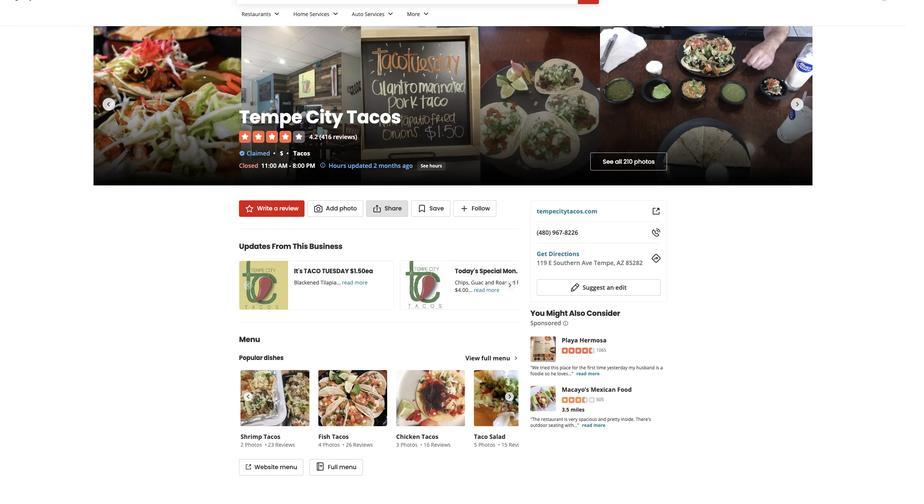 Task type: locate. For each thing, give the bounding box(es) containing it.
24 chevron down v2 image inside more link
[[422, 10, 431, 18]]

tilapia…
[[321, 279, 341, 286]]

"the
[[531, 417, 540, 423]]

tempe city tacos
[[239, 105, 401, 130]]

24 save outline v2 image
[[418, 204, 427, 213]]

1 photos from the left
[[245, 442, 262, 449]]

tacos up reviews)
[[347, 105, 401, 130]]

1 horizontal spatial see
[[603, 157, 614, 166]]

1 vertical spatial read more
[[577, 371, 600, 377]]

15 reviews
[[502, 442, 529, 449]]

playa hermosa link
[[562, 337, 607, 345]]

it's
[[294, 267, 303, 276]]

1 vertical spatial and
[[598, 417, 606, 423]]

23 up website menu 'link'
[[268, 442, 274, 449]]

0 horizontal spatial 2
[[241, 442, 244, 449]]

an
[[607, 284, 614, 292]]

chicken
[[396, 433, 420, 441]]

4.2 (416 reviews)
[[310, 133, 357, 141]]

menu
[[493, 354, 510, 363], [280, 463, 297, 472], [339, 463, 357, 472]]

macayo's mexican food image
[[531, 386, 556, 412]]

2 inside info alert
[[374, 162, 377, 170]]

review
[[280, 204, 299, 213]]

photos down shrimp
[[245, 442, 262, 449]]

read more link
[[577, 371, 600, 377], [582, 423, 606, 429]]

24 pencil v2 image
[[571, 283, 580, 292]]

1 vertical spatial next image
[[506, 281, 514, 290]]

hours updated 2 months ago
[[329, 162, 413, 170]]

restaurant
[[541, 417, 563, 423]]

services right home
[[310, 10, 330, 17]]

-
[[289, 162, 291, 170]]

auto services
[[352, 10, 385, 17]]

photos inside shrimp tacos 2 photos
[[245, 442, 262, 449]]

1 vertical spatial previous image
[[244, 281, 252, 290]]

24 chevron down v2 image for restaurants
[[273, 10, 282, 18]]

from
[[272, 241, 291, 252]]

seating
[[549, 423, 564, 429]]

macayo's mexican food link
[[562, 386, 632, 394]]

taco salad image
[[474, 371, 543, 427]]

4.2
[[310, 133, 318, 141]]

3 24 chevron down v2 image from the left
[[386, 10, 395, 18]]

menu element
[[227, 322, 545, 476]]

special
[[480, 267, 502, 276]]

tacos up 16
[[422, 433, 439, 441]]

"we
[[531, 365, 539, 371]]

85282
[[626, 259, 643, 267]]

0 vertical spatial read more link
[[577, 371, 600, 377]]

2 down shrimp
[[241, 442, 244, 449]]

16 claim filled v2 image
[[239, 151, 245, 156]]

tacos up '26'
[[332, 433, 349, 441]]

write
[[257, 204, 273, 213]]

more left pretty
[[594, 423, 606, 429]]

0 vertical spatial 2
[[374, 162, 377, 170]]

1 horizontal spatial next image
[[794, 100, 803, 109]]

24 chevron down v2 image
[[273, 10, 282, 18], [331, 10, 340, 18], [386, 10, 395, 18], [422, 10, 431, 18]]

reviews right 16
[[431, 442, 451, 449]]

0 vertical spatial a
[[274, 204, 278, 213]]

get
[[537, 250, 547, 258]]

is left very
[[565, 417, 568, 423]]

and inside chips, guac and roasted red salsa $4.00…
[[485, 279, 495, 286]]

you might also consider
[[531, 308, 621, 319]]

2 24 chevron down v2 image from the left
[[331, 10, 340, 18]]

home services link
[[288, 4, 346, 26]]

place
[[560, 365, 571, 371]]

1 services from the left
[[310, 10, 330, 17]]

reviews for taco salad
[[509, 442, 529, 449]]

24 chevron down v2 image left auto
[[331, 10, 340, 18]]

1 horizontal spatial and
[[598, 417, 606, 423]]

tacos inside chicken tacos 3 photos
[[422, 433, 439, 441]]

claimed
[[247, 149, 270, 158]]

2 reviews from the left
[[353, 442, 373, 449]]

previous image
[[244, 393, 252, 402]]

(416 reviews) link
[[320, 133, 357, 141]]

read down tuesday
[[342, 279, 353, 286]]

photos inside "fish tacos 4 photos"
[[323, 442, 340, 449]]

24 chevron down v2 image right the more
[[422, 10, 431, 18]]

a
[[274, 204, 278, 213], [661, 365, 663, 371]]

pm
[[306, 162, 315, 170]]

4 reviews from the left
[[509, 442, 529, 449]]

24 chevron down v2 image inside auto services link
[[386, 10, 395, 18]]

is inside ""the restaurant is very spacious and pretty inside. there's outdoor seating with…""
[[565, 417, 568, 423]]

next image inside updates from this business element
[[506, 281, 514, 290]]

tacos inside shrimp tacos 2 photos
[[264, 433, 281, 441]]

photos inside chicken tacos 3 photos
[[401, 442, 418, 449]]

0 horizontal spatial previous image
[[104, 100, 113, 109]]

fish tacos image
[[319, 371, 387, 427]]

0 vertical spatial previous image
[[104, 100, 113, 109]]

hours
[[430, 163, 442, 169]]

0 horizontal spatial next image
[[506, 281, 514, 290]]

suggest an edit
[[583, 284, 627, 292]]

photos inside taco salad 5 photos
[[479, 442, 496, 449]]

photo
[[340, 204, 357, 213]]

full
[[482, 354, 492, 363]]

1 vertical spatial a
[[661, 365, 663, 371]]

0 horizontal spatial services
[[310, 10, 330, 17]]

husband
[[637, 365, 655, 371]]

23 up salsa
[[526, 267, 533, 276]]

24 chevron down v2 image right auto services
[[386, 10, 395, 18]]

business
[[309, 241, 343, 252]]

and left pretty
[[598, 417, 606, 423]]

1 vertical spatial 23
[[268, 442, 274, 449]]

505
[[597, 397, 604, 403]]

menu right website
[[280, 463, 297, 472]]

see hours link
[[418, 162, 446, 171]]

more down $1.50ea
[[355, 279, 368, 286]]

photos for fish
[[323, 442, 340, 449]]

3 photos from the left
[[401, 442, 418, 449]]

24 chevron down v2 image for home services
[[331, 10, 340, 18]]

menu for full menu
[[339, 463, 357, 472]]

11:00
[[261, 162, 277, 170]]

16 reviews
[[424, 442, 451, 449]]

2 services from the left
[[365, 10, 385, 17]]

None search field
[[237, 0, 601, 4]]

4 photos from the left
[[479, 442, 496, 449]]

updates
[[239, 241, 270, 252]]

auto
[[352, 10, 364, 17]]

1 horizontal spatial 2
[[374, 162, 377, 170]]

services for home services
[[310, 10, 330, 17]]

0 vertical spatial is
[[656, 365, 660, 371]]

2 inside shrimp tacos 2 photos
[[241, 442, 244, 449]]

fish
[[319, 433, 331, 441]]

services
[[310, 10, 330, 17], [365, 10, 385, 17]]

popular dishes
[[239, 354, 284, 363]]

photos for taco
[[479, 442, 496, 449]]

2 vertical spatial read more
[[582, 423, 606, 429]]

photos down fish
[[323, 442, 340, 449]]

is right husband
[[656, 365, 660, 371]]

1 photo of tempe city tacos - tempe, az, us. image from the left
[[29, 26, 241, 186]]

3.5 miles
[[562, 406, 585, 414]]

miles
[[571, 406, 585, 414]]

24 chevron down v2 image inside restaurants "link"
[[273, 10, 282, 18]]

23 inside menu element
[[268, 442, 274, 449]]

months
[[379, 162, 401, 170]]

website menu
[[255, 463, 297, 472]]

1 horizontal spatial services
[[365, 10, 385, 17]]

tacos inside "fish tacos 4 photos"
[[332, 433, 349, 441]]

for
[[572, 365, 578, 371]]

a right write
[[274, 204, 278, 213]]

0 vertical spatial 23
[[526, 267, 533, 276]]

write a review
[[257, 204, 299, 213]]

home
[[294, 10, 308, 17]]

southern
[[554, 259, 580, 267]]

1 horizontal spatial a
[[661, 365, 663, 371]]

menu right the full
[[339, 463, 357, 472]]

it's taco tuesday $1.50ea image
[[240, 261, 288, 310]]

see for see hours
[[421, 163, 429, 169]]

0 horizontal spatial and
[[485, 279, 495, 286]]

menu for website menu
[[280, 463, 297, 472]]

closed
[[239, 162, 258, 170]]

read down guac
[[474, 287, 485, 294]]

1 vertical spatial 2
[[241, 442, 244, 449]]

photos down chicken
[[401, 442, 418, 449]]

1 horizontal spatial is
[[656, 365, 660, 371]]

2 left months
[[374, 162, 377, 170]]

view
[[466, 354, 480, 363]]

(480)
[[537, 229, 551, 237]]

playa hermosa image
[[531, 337, 556, 362]]

reviews right '26'
[[353, 442, 373, 449]]

1 24 chevron down v2 image from the left
[[273, 10, 282, 18]]

1 vertical spatial read more link
[[582, 423, 606, 429]]

0 horizontal spatial is
[[565, 417, 568, 423]]

16 external link v2 image
[[246, 465, 252, 471]]

reviews up website menu
[[276, 442, 295, 449]]

1 vertical spatial is
[[565, 417, 568, 423]]

0 horizontal spatial 23
[[268, 442, 274, 449]]

read more for playa
[[577, 371, 600, 377]]

read more inside updates from this business element
[[474, 287, 500, 294]]

next image
[[794, 100, 803, 109], [506, 281, 514, 290]]

16 info v2 image
[[563, 321, 569, 327]]

reviews for fish tacos
[[353, 442, 373, 449]]

this
[[293, 241, 308, 252]]

photo of tempe city tacos - tempe, az, us. image
[[29, 26, 241, 186], [241, 26, 361, 186], [361, 26, 481, 186], [813, 26, 907, 186]]

see left all in the right of the page
[[603, 157, 614, 166]]

0 horizontal spatial a
[[274, 204, 278, 213]]

is inside "we tried this place for the first time yesterday my husband is a foodie so he loves…"
[[656, 365, 660, 371]]

0 vertical spatial next image
[[794, 100, 803, 109]]

2 photo of tempe city tacos - tempe, az, us. image from the left
[[241, 26, 361, 186]]

read more for macayo's
[[582, 423, 606, 429]]

services right auto
[[365, 10, 385, 17]]

0 vertical spatial read more
[[474, 287, 500, 294]]

24 chevron down v2 image inside home services link
[[331, 10, 340, 18]]

taco salad 5 photos
[[474, 433, 506, 449]]

full menu link
[[310, 460, 363, 476]]

3 reviews from the left
[[431, 442, 451, 449]]

24 star v2 image
[[245, 204, 254, 213]]

view full menu
[[466, 354, 510, 363]]

and down special at the right bottom of page
[[485, 279, 495, 286]]

menu
[[239, 335, 260, 345]]

2 photos from the left
[[323, 442, 340, 449]]

24 share v2 image
[[373, 204, 382, 213]]

menu inside 'link'
[[280, 463, 297, 472]]

1 horizontal spatial menu
[[339, 463, 357, 472]]

tacos up 23 reviews at the bottom left
[[264, 433, 281, 441]]

shrimp
[[241, 433, 262, 441]]

home services
[[294, 10, 330, 17]]

2 for months
[[374, 162, 377, 170]]

3.5
[[562, 406, 570, 414]]

outdoor
[[531, 423, 548, 429]]

24 phone v2 image
[[652, 228, 661, 237]]

e
[[549, 259, 552, 267]]

services for auto services
[[365, 10, 385, 17]]

24 add v2 image
[[460, 204, 469, 213]]

edit
[[616, 284, 627, 292]]

a inside "we tried this place for the first time yesterday my husband is a foodie so he loves…"
[[661, 365, 663, 371]]

previous image
[[104, 100, 113, 109], [244, 281, 252, 290]]

time
[[597, 365, 606, 371]]

4 24 chevron down v2 image from the left
[[422, 10, 431, 18]]

1 horizontal spatial previous image
[[244, 281, 252, 290]]

write a review link
[[239, 201, 305, 217]]

2 for photos
[[241, 442, 244, 449]]

a right husband
[[661, 365, 663, 371]]

full
[[328, 463, 338, 472]]

more inside it's taco tuesday $1.50ea blackened tilapia… read more
[[355, 279, 368, 286]]

see left hours
[[421, 163, 429, 169]]

1 horizontal spatial 23
[[526, 267, 533, 276]]

2
[[374, 162, 377, 170], [241, 442, 244, 449]]

photos down taco
[[479, 442, 496, 449]]

(416
[[320, 133, 332, 141]]

more down roasted
[[487, 287, 500, 294]]

reviews right 15 at right bottom
[[509, 442, 529, 449]]

24 chevron down v2 image right 'restaurants' at the top of page
[[273, 10, 282, 18]]

0 horizontal spatial menu
[[280, 463, 297, 472]]

reviews for shrimp tacos
[[276, 442, 295, 449]]

1 reviews from the left
[[276, 442, 295, 449]]

0 horizontal spatial see
[[421, 163, 429, 169]]

menu left 14 chevron right outline icon
[[493, 354, 510, 363]]

0 vertical spatial and
[[485, 279, 495, 286]]

inside.
[[621, 417, 635, 423]]

directions
[[549, 250, 580, 258]]

blackened
[[294, 279, 319, 286]]

tacos for shrimp tacos
[[264, 433, 281, 441]]



Task type: describe. For each thing, give the bounding box(es) containing it.
salad
[[490, 433, 506, 441]]

updated
[[348, 162, 372, 170]]

the
[[580, 365, 586, 371]]

tacos for fish tacos
[[332, 433, 349, 441]]

today's special mon. 3-23
[[455, 267, 533, 276]]

city
[[306, 105, 343, 130]]

24 menu v2 image
[[316, 463, 325, 472]]

user profile image
[[878, 0, 892, 1]]

2 horizontal spatial menu
[[493, 354, 510, 363]]

previous image for right next icon
[[104, 100, 113, 109]]

8:00
[[293, 162, 305, 170]]

read left first
[[577, 371, 587, 377]]

photo of tempe city tacos - tempe, az, us. good eating! image
[[600, 26, 813, 186]]

"the restaurant is very spacious and pretty inside. there's outdoor seating with…"
[[531, 417, 651, 429]]

pretty
[[608, 417, 620, 423]]

photos
[[634, 157, 655, 166]]

fish tacos 4 photos
[[319, 433, 349, 449]]

24 chevron down v2 image for auto services
[[386, 10, 395, 18]]

24 chevron down v2 image for more
[[422, 10, 431, 18]]

website menu link
[[239, 460, 304, 476]]

chips,
[[455, 279, 470, 286]]

also
[[569, 308, 585, 319]]

previous image for next icon inside the updates from this business element
[[244, 281, 252, 290]]

add
[[326, 204, 338, 213]]

chicken tacos image
[[396, 371, 465, 427]]

119
[[537, 259, 547, 267]]

updates from this business element
[[227, 229, 555, 310]]

photos for chicken
[[401, 442, 418, 449]]

4 photo of tempe city tacos - tempe, az, us. image from the left
[[813, 26, 907, 186]]

see all 210 photos
[[603, 157, 655, 166]]

macayo's
[[562, 386, 589, 394]]

playa hermosa
[[562, 337, 607, 345]]

15
[[502, 442, 508, 449]]

tempe
[[239, 105, 302, 130]]

tempecitytacos.com
[[537, 207, 598, 216]]

photo of tempe city tacos - tempe, az, us. street tacos! image
[[481, 26, 600, 186]]

follow button
[[454, 201, 497, 217]]

read right with…"
[[582, 423, 593, 429]]

photos for shrimp
[[245, 442, 262, 449]]

read more link for hermosa
[[577, 371, 600, 377]]

auto services link
[[346, 4, 401, 26]]

1065
[[597, 347, 607, 354]]

today's
[[455, 267, 479, 276]]

24 camera v2 image
[[314, 204, 323, 213]]

more
[[407, 10, 420, 17]]

business categories element
[[236, 4, 892, 26]]

see for see all 210 photos
[[603, 157, 614, 166]]

website
[[255, 463, 278, 472]]

"we tried this place for the first time yesterday my husband is a foodie so he loves…"
[[531, 365, 663, 377]]

shrimp tacos image
[[241, 371, 310, 427]]

get directions link
[[537, 250, 580, 258]]

food
[[618, 386, 632, 394]]

tacos for chicken tacos
[[422, 433, 439, 441]]

updates from this business
[[239, 241, 343, 252]]

macayo's mexican food
[[562, 386, 632, 394]]

it's taco tuesday $1.50ea blackened tilapia… read more
[[294, 267, 373, 286]]

all
[[615, 157, 622, 166]]

yesterday
[[608, 365, 628, 371]]

more right 'the'
[[588, 371, 600, 377]]

loves…"
[[558, 371, 574, 377]]

shrimp tacos 2 photos
[[241, 433, 281, 449]]

so
[[545, 371, 550, 377]]

4.2 star rating image
[[239, 131, 305, 143]]

red
[[517, 279, 526, 286]]

14 chevron right outline image
[[513, 356, 519, 361]]

24 external link v2 image
[[652, 207, 661, 216]]

4.5 star rating image
[[562, 348, 595, 354]]

read inside it's taco tuesday $1.50ea blackened tilapia… read more
[[342, 279, 353, 286]]

tempecitytacos.com link
[[537, 207, 598, 216]]

see all 210 photos link
[[591, 153, 667, 171]]

967-
[[553, 229, 565, 237]]

3
[[396, 442, 399, 449]]

mon.
[[503, 267, 518, 276]]

add photo link
[[308, 201, 363, 217]]

suggest an edit button
[[537, 280, 661, 296]]

dishes
[[264, 354, 284, 363]]

info alert
[[320, 161, 413, 170]]

$1.50ea
[[350, 267, 373, 276]]

might
[[546, 308, 568, 319]]

8226
[[565, 229, 578, 237]]

there's
[[636, 417, 651, 423]]

sponsored
[[531, 319, 561, 328]]

add photo
[[326, 204, 357, 213]]

restaurants link
[[236, 4, 288, 26]]

3 photo of tempe city tacos - tempe, az, us. image from the left
[[361, 26, 481, 186]]

16
[[424, 442, 430, 449]]

taco
[[304, 267, 321, 276]]

share button
[[366, 201, 408, 217]]

23 reviews
[[268, 442, 295, 449]]

chicken tacos 3 photos
[[396, 433, 439, 449]]

$
[[280, 149, 284, 158]]

210
[[624, 157, 633, 166]]

read more link for mexican
[[582, 423, 606, 429]]

very
[[569, 417, 578, 423]]

ave
[[582, 259, 593, 267]]

reviews for chicken tacos
[[431, 442, 451, 449]]

3.5 star rating image
[[562, 397, 595, 403]]

roasted
[[496, 279, 516, 286]]

23 inside updates from this business element
[[526, 267, 533, 276]]

guac
[[471, 279, 484, 286]]

tacos up the 8:00
[[293, 149, 310, 158]]

get directions 119 e southern ave tempe, az 85282
[[537, 250, 643, 267]]

save button
[[411, 201, 451, 217]]

az
[[617, 259, 625, 267]]

full menu
[[328, 463, 357, 472]]

today's special mon. 3-23 image
[[401, 261, 449, 310]]

24 directions v2 image
[[652, 254, 661, 263]]

chips, guac and roasted red salsa $4.00…
[[455, 279, 540, 294]]

next image
[[506, 393, 514, 402]]

and inside ""the restaurant is very spacious and pretty inside. there's outdoor seating with…""
[[598, 417, 606, 423]]

16 info v2 image
[[320, 162, 326, 168]]

consider
[[587, 308, 621, 319]]

suggest
[[583, 284, 605, 292]]

ago
[[403, 162, 413, 170]]



Task type: vqa. For each thing, say whether or not it's contained in the screenshot.
Field
no



